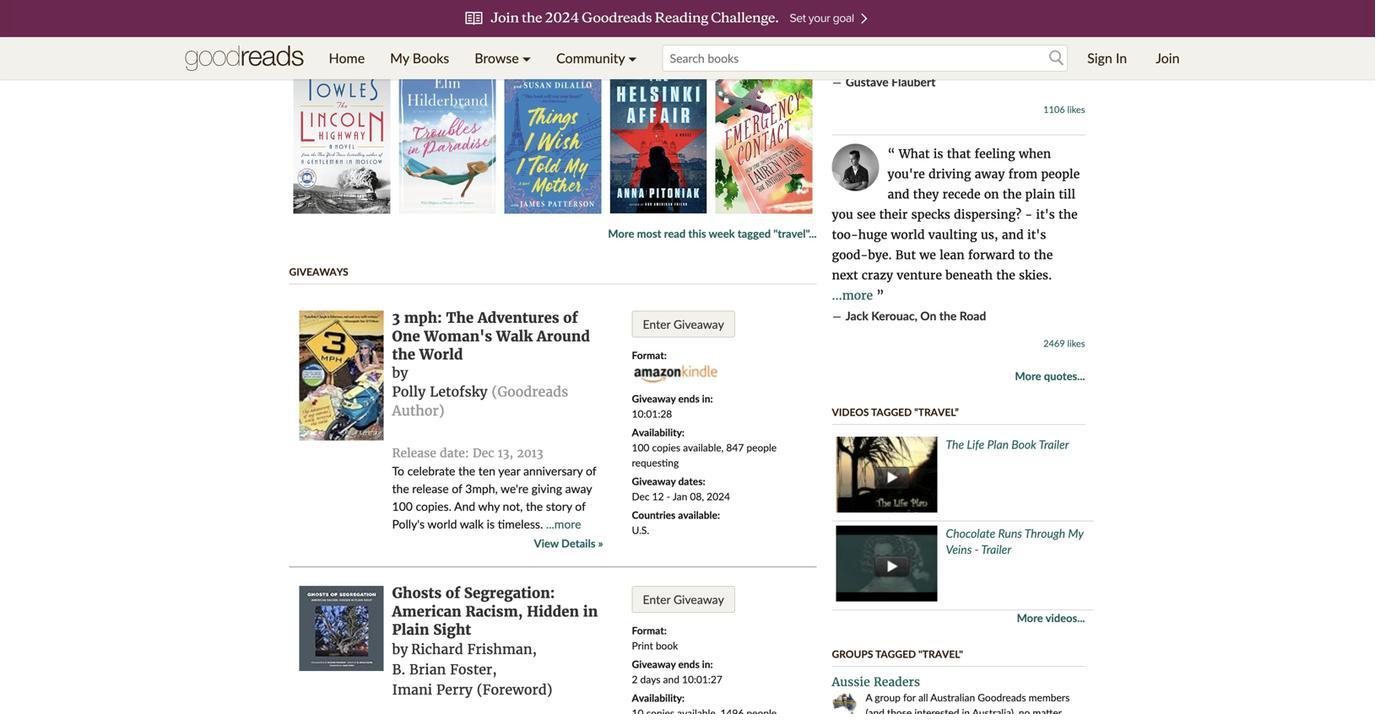 Task type: describe. For each thing, give the bounding box(es) containing it.
they
[[913, 187, 939, 202]]

― inside what is that feeling when you're driving away from people and they recede on the plain till you see their specks dispersing? - it's the too-huge world vaulting us, and it's good-bye. but we lean forward to the next crazy venture beneath the skies. ...more " ― jack kerouac, on the road
[[832, 309, 842, 324]]

and inside format: print book giveaway ends in: 2 days and 10:01:27 availability:
[[663, 674, 679, 686]]

aussie readers link
[[832, 675, 920, 691]]

runs
[[998, 527, 1022, 541]]

those
[[887, 708, 912, 715]]

is inside what is that feeling when you're driving away from people and they recede on the plain till you see their specks dispersing? - it's the too-huge world vaulting us, and it's good-bye. but we lean forward to the next crazy venture beneath the skies. ...more " ― jack kerouac, on the road
[[933, 147, 943, 162]]

anniversary
[[523, 464, 583, 479]]

people for 847
[[747, 442, 777, 454]]

2024
[[707, 491, 730, 503]]

but
[[895, 248, 916, 263]]

racism,
[[465, 603, 523, 621]]

american
[[392, 603, 461, 621]]

on
[[920, 309, 936, 323]]

what
[[899, 147, 930, 162]]

copies
[[652, 442, 680, 454]]

▾ for browse ▾
[[522, 50, 531, 66]]

more for more videos...
[[1017, 612, 1043, 626]]

home link
[[316, 37, 377, 79]]

ends inside format: print book giveaway ends in: 2 days and 10:01:27 availability:
[[678, 659, 700, 671]]

books
[[413, 50, 449, 66]]

she started it image
[[610, 0, 707, 41]]

...more inside what is that feeling when you're driving away from people and they recede on the plain till you see their specks dispersing? - it's the too-huge world vaulting us, and it's good-bye. but we lean forward to the next crazy venture beneath the skies. ...more " ― jack kerouac, on the road
[[832, 288, 873, 304]]

wish you were here image
[[293, 0, 390, 41]]

modest.
[[1006, 14, 1053, 29]]

you inside what is that feeling when you're driving away from people and they recede on the plain till you see their specks dispersing? - it's the too-huge world vaulting us, and it's good-bye. but we lean forward to the next crazy venture beneath the skies. ...more " ― jack kerouac, on the road
[[832, 207, 853, 223]]

frishman
[[467, 642, 532, 659]]

troubles in paradise (paradise, #3) image
[[399, 62, 496, 214]]

format: print book giveaway ends in: 2 days and 10:01:27 availability:
[[632, 625, 722, 705]]

(and
[[866, 708, 885, 715]]

menu containing home
[[316, 37, 650, 79]]

crazy
[[862, 268, 893, 283]]

browse
[[475, 50, 519, 66]]

more most read this week tagged "travel"...
[[608, 227, 817, 241]]

one
[[392, 328, 420, 346]]

groups tagged "travel" link
[[832, 649, 963, 661]]

0 horizontal spatial ,
[[492, 662, 497, 679]]

1 by from the top
[[392, 365, 408, 382]]

" ― gustave flaubert
[[832, 54, 974, 90]]

sign in link
[[1075, 37, 1140, 79]]

venture
[[897, 268, 942, 283]]

- inside chocolate runs through my veins - trailer
[[975, 543, 979, 557]]

book
[[656, 640, 678, 653]]

(goodreads
[[492, 384, 568, 401]]

away inside to celebrate the ten year anniversary of the release of 3mph, we're giving away 100 copies. and why not, the story of polly's world walk is timeless.
[[565, 482, 592, 496]]

of up and
[[452, 482, 462, 496]]

around
[[537, 328, 590, 346]]

perry
[[436, 682, 473, 699]]

more quotes... link
[[1015, 369, 1085, 384]]

we
[[919, 248, 936, 263]]

3 mph by polly letofsky image
[[299, 311, 384, 441]]

why
[[478, 500, 500, 514]]

my inside chocolate runs through my veins - trailer
[[1068, 527, 1084, 541]]

in inside a group for all australian goodreads members (and those interested in australia), no matte
[[962, 708, 970, 715]]

walk
[[496, 328, 533, 346]]

1 vertical spatial the
[[946, 438, 964, 452]]

enter for ghosts of segregation: american racism, hidden in plain sight
[[643, 593, 670, 607]]

ghosts of segregation: american racism, hidden in plain sight link
[[392, 585, 598, 640]]

brian
[[409, 662, 446, 679]]

is inside to celebrate the ten year anniversary of the release of 3mph, we're giving away 100 copies. and why not, the story of polly's world walk is timeless.
[[487, 517, 495, 532]]

0 vertical spatial trailer
[[1039, 438, 1069, 452]]

emergency contact image
[[715, 62, 812, 214]]

celebrate
[[407, 464, 455, 479]]

next
[[832, 268, 858, 283]]

2
[[632, 674, 638, 686]]

join link
[[1143, 37, 1192, 79]]

join goodreads' 2024 reading challenge image
[[12, 0, 1363, 37]]

adventures
[[478, 309, 559, 327]]

this
[[688, 227, 706, 241]]

"
[[888, 147, 899, 162]]

giveaways link
[[289, 266, 348, 278]]

groups
[[832, 649, 873, 661]]

1106 likes link
[[1043, 104, 1085, 115]]

read
[[664, 227, 686, 241]]

2013
[[517, 446, 543, 461]]

us,
[[981, 228, 998, 243]]

we're
[[501, 482, 529, 496]]

- inside giveaway ends in: 10:01:28 availability: 100 copies available,         847 people requesting giveaway dates: dec 12         - jan 08, 2024 countries available: u.s.
[[667, 491, 670, 503]]

3 mph: the adventures of one woman's walk around the world link
[[392, 309, 590, 364]]

the inside 3 mph: the adventures of one woman's walk around the world
[[446, 309, 474, 327]]

giving
[[532, 482, 562, 496]]

my books
[[390, 50, 449, 66]]

requesting
[[632, 457, 679, 469]]

― inside " ― gustave flaubert
[[832, 75, 842, 90]]

walk
[[460, 517, 484, 532]]

aussie readers
[[832, 675, 920, 691]]

(foreword)
[[477, 682, 552, 699]]

driving
[[929, 167, 971, 182]]

3
[[392, 309, 400, 327]]

1 horizontal spatial and
[[888, 187, 910, 202]]

gustave flaubert image
[[832, 11, 879, 58]]

13,
[[498, 446, 513, 461]]

chocolate runs through my veins - trailer
[[946, 527, 1084, 557]]

by inside ghosts of segregation: american racism, hidden in plain sight by richard frishman , b. brian foster , imani perry (foreword)
[[392, 642, 408, 659]]

- inside what is that feeling when you're driving away from people and they recede on the plain till you see their specks dispersing? - it's the too-huge world vaulting us, and it's good-bye. but we lean forward to the next crazy venture beneath the skies. ...more " ― jack kerouac, on the road
[[1025, 207, 1033, 223]]

group
[[875, 692, 901, 705]]

a
[[866, 692, 872, 705]]

"travel"
[[918, 649, 963, 661]]

polly letofsky link
[[392, 384, 488, 401]]

bye.
[[868, 248, 892, 263]]

format: for format:
[[632, 349, 667, 362]]

you're
[[888, 167, 925, 182]]

enter for 3 mph: the adventures of one woman's walk around the world
[[643, 317, 670, 332]]

to celebrate the ten year anniversary of the release of 3mph, we're giving away 100 copies. and why not, the story of polly's world walk is timeless.
[[392, 464, 596, 532]]

what is that feeling when you're driving away from people and they recede on the plain till you see their specks dispersing? - it's the too-huge world vaulting us, and it's good-bye. but we lean forward to the next crazy venture beneath the skies. ...more " ― jack kerouac, on the road
[[832, 147, 1080, 324]]

tagged for videos
[[871, 407, 912, 419]]

»
[[598, 537, 603, 551]]

home
[[329, 50, 365, 66]]

the inside 3 mph: the adventures of one woman's walk around the world
[[392, 346, 415, 364]]

of inside ghosts of segregation: american racism, hidden in plain sight by richard frishman , b. brian foster , imani perry (foreword)
[[446, 585, 460, 603]]

lean
[[940, 248, 965, 263]]

the inside travel makes one modest. you see what a tiny place you occupy in the world.
[[903, 54, 922, 69]]

a
[[943, 34, 950, 49]]

flaubert
[[892, 75, 936, 89]]

things i wish i told my mother image
[[504, 62, 601, 214]]

browse ▾
[[475, 50, 531, 66]]

see inside travel makes one modest. you see what a tiny place you occupy in the world.
[[888, 34, 906, 49]]

100 inside to celebrate the ten year anniversary of the release of 3mph, we're giving away 100 copies. and why not, the story of polly's world walk is timeless.
[[392, 500, 413, 514]]

the lincoln highway image
[[293, 62, 390, 214]]

view details » link
[[534, 535, 603, 553]]

groups tagged "travel"
[[832, 649, 963, 661]]

recede
[[942, 187, 981, 202]]

trailer inside chocolate runs through my veins - trailer
[[981, 543, 1011, 557]]

0 vertical spatial ...more link
[[832, 288, 873, 304]]

available:
[[678, 509, 720, 522]]

videos...
[[1046, 612, 1085, 626]]

giveaway up 'book'
[[673, 593, 724, 607]]

format: for format: print book giveaway ends in: 2 days and 10:01:27 availability:
[[632, 625, 667, 637]]



Task type: locate. For each thing, give the bounding box(es) containing it.
woman's
[[424, 328, 492, 346]]

2 ― from the top
[[832, 309, 842, 324]]

0 horizontal spatial ...more
[[546, 517, 581, 532]]

my inside my books link
[[390, 50, 409, 66]]

1 horizontal spatial is
[[933, 147, 943, 162]]

" down tiny
[[967, 54, 974, 69]]

1 vertical spatial more
[[1015, 370, 1041, 383]]

- right 12
[[667, 491, 670, 503]]

...more link down story
[[546, 517, 581, 532]]

it's up to
[[1027, 228, 1046, 243]]

1 horizontal spatial ...more link
[[832, 288, 873, 304]]

week
[[709, 227, 735, 241]]

, down 'frishman'
[[492, 662, 497, 679]]

christmas in coconut creek (dirty delta, #1) image
[[504, 0, 601, 41]]

the up 'woman's'
[[446, 309, 474, 327]]

videos tagged "travel" link
[[832, 407, 959, 419]]

1 vertical spatial in
[[583, 603, 598, 621]]

videos tagged "travel"
[[832, 407, 959, 419]]

aussie readers image
[[832, 694, 857, 715]]

1 horizontal spatial -
[[975, 543, 979, 557]]

and right days
[[663, 674, 679, 686]]

away inside what is that feeling when you're driving away from people and they recede on the plain till you see their specks dispersing? - it's the too-huge world vaulting us, and it's good-bye. but we lean forward to the next crazy venture beneath the skies. ...more " ― jack kerouac, on the road
[[975, 167, 1005, 182]]

in: inside giveaway ends in: 10:01:28 availability: 100 copies available,         847 people requesting giveaway dates: dec 12         - jan 08, 2024 countries available: u.s.
[[702, 393, 713, 405]]

world down copies.
[[427, 517, 457, 532]]

0 horizontal spatial "
[[877, 288, 884, 304]]

- down plain
[[1025, 207, 1033, 223]]

2 vertical spatial and
[[663, 674, 679, 686]]

1 horizontal spatial in
[[888, 54, 899, 69]]

1 horizontal spatial see
[[888, 34, 906, 49]]

▾
[[522, 50, 531, 66], [628, 50, 637, 66]]

my right the through
[[1068, 527, 1084, 541]]

likes for " ― gustave flaubert
[[1067, 104, 1085, 115]]

Search for books to add to your shelves search field
[[662, 45, 1068, 72]]

1 horizontal spatial my
[[1068, 527, 1084, 541]]

enter up kindle book image
[[643, 317, 670, 332]]

enter up 'book'
[[643, 593, 670, 607]]

in right the hidden
[[583, 603, 598, 621]]

1 vertical spatial format:
[[632, 625, 667, 637]]

of
[[563, 309, 578, 327], [586, 464, 596, 479], [452, 482, 462, 496], [575, 500, 586, 514], [446, 585, 460, 603]]

0 vertical spatial "
[[967, 54, 974, 69]]

100 inside giveaway ends in: 10:01:28 availability: 100 copies available,         847 people requesting giveaway dates: dec 12         - jan 08, 2024 countries available: u.s.
[[632, 442, 649, 454]]

ends down kindle book image
[[678, 393, 700, 405]]

2 in: from the top
[[702, 659, 713, 671]]

segregation:
[[464, 585, 555, 603]]

0 horizontal spatial my
[[390, 50, 409, 66]]

in:
[[702, 393, 713, 405], [702, 659, 713, 671]]

0 vertical spatial the
[[446, 309, 474, 327]]

0 vertical spatial format:
[[632, 349, 667, 362]]

0 horizontal spatial away
[[565, 482, 592, 496]]

1 vertical spatial in:
[[702, 659, 713, 671]]

1 horizontal spatial trailer
[[1039, 438, 1069, 452]]

by up b.
[[392, 642, 408, 659]]

australia),
[[972, 708, 1016, 715]]

in: up 10:01:27
[[702, 659, 713, 671]]

in inside ghosts of segregation: american racism, hidden in plain sight by richard frishman , b. brian foster , imani perry (foreword)
[[583, 603, 598, 621]]

1 vertical spatial ―
[[832, 309, 842, 324]]

travel makes one modest. you see what a tiny place you occupy in the world.
[[888, 14, 1080, 69]]

more left quotes...
[[1015, 370, 1041, 383]]

you down modest.
[[1014, 34, 1036, 49]]

1 horizontal spatial dec
[[632, 491, 650, 503]]

more videos...
[[1017, 612, 1085, 626]]

0 horizontal spatial the
[[446, 309, 474, 327]]

dates:
[[678, 476, 705, 488]]

tagged for groups
[[875, 649, 916, 661]]

0 vertical spatial tagged
[[871, 407, 912, 419]]

all
[[918, 692, 928, 705]]

0 vertical spatial enter
[[643, 317, 670, 332]]

of right story
[[575, 500, 586, 514]]

(goodreads author)
[[392, 384, 568, 420]]

2 by from the top
[[392, 642, 408, 659]]

in up flaubert
[[888, 54, 899, 69]]

format: up print
[[632, 625, 667, 637]]

1 vertical spatial my
[[1068, 527, 1084, 541]]

kindle book image
[[632, 363, 718, 385]]

1 vertical spatial -
[[667, 491, 670, 503]]

0 vertical spatial enter giveaway
[[643, 317, 724, 332]]

members
[[1029, 692, 1070, 705]]

0 vertical spatial dec
[[473, 446, 494, 461]]

people for from
[[1041, 167, 1080, 182]]

1 vertical spatial dec
[[632, 491, 650, 503]]

0 horizontal spatial people
[[747, 442, 777, 454]]

0 horizontal spatial world
[[427, 517, 457, 532]]

giveaway up days
[[632, 659, 676, 671]]

0 horizontal spatial ...more link
[[546, 517, 581, 532]]

availability: up copies
[[632, 427, 685, 439]]

you, with a view image
[[399, 0, 496, 41]]

10:01:28
[[632, 408, 672, 420]]

of inside 3 mph: the adventures of one woman's walk around the world
[[563, 309, 578, 327]]

tagged up 'readers'
[[875, 649, 916, 661]]

3 mph: the adventures of one woman's walk around the world
[[392, 309, 590, 364]]

2 enter giveaway from the top
[[643, 593, 724, 607]]

in: inside format: print book giveaway ends in: 2 days and 10:01:27 availability:
[[702, 659, 713, 671]]

1 format: from the top
[[632, 349, 667, 362]]

1 vertical spatial enter giveaway
[[643, 593, 724, 607]]

1 horizontal spatial the
[[946, 438, 964, 452]]

the life plan book trailer image
[[836, 437, 937, 513]]

" down crazy
[[877, 288, 884, 304]]

2 ▾ from the left
[[628, 50, 637, 66]]

0 vertical spatial ...more
[[832, 288, 873, 304]]

my books link
[[377, 37, 462, 79]]

1 horizontal spatial ...more
[[832, 288, 873, 304]]

chocolate runs through my veins - trailer image
[[836, 526, 937, 602]]

you inside travel makes one modest. you see what a tiny place you occupy in the world.
[[1014, 34, 1036, 49]]

1 vertical spatial enter
[[643, 593, 670, 607]]

enter giveaway link up 'book'
[[632, 587, 735, 614]]

" inside what is that feeling when you're driving away from people and they recede on the plain till you see their specks dispersing? - it's the too-huge world vaulting us, and it's good-bye. but we lean forward to the next crazy venture beneath the skies. ...more " ― jack kerouac, on the road
[[877, 288, 884, 304]]

the left life
[[946, 438, 964, 452]]

1 horizontal spatial 100
[[632, 442, 649, 454]]

enter giveaway for ghosts of segregation: american racism, hidden in plain sight
[[643, 593, 724, 607]]

it's down plain
[[1036, 207, 1055, 223]]

0 horizontal spatial dec
[[473, 446, 494, 461]]

specks
[[911, 207, 950, 223]]

world.
[[926, 54, 963, 69]]

1 enter from the top
[[643, 317, 670, 332]]

1 ▾ from the left
[[522, 50, 531, 66]]

polly
[[392, 384, 426, 401]]

1 vertical spatial by
[[392, 642, 408, 659]]

1 vertical spatial people
[[747, 442, 777, 454]]

1 vertical spatial trailer
[[981, 543, 1011, 557]]

0 vertical spatial ,
[[532, 642, 537, 659]]

format: up kindle book image
[[632, 349, 667, 362]]

in down 'australian'
[[962, 708, 970, 715]]

0 vertical spatial -
[[1025, 207, 1033, 223]]

2 horizontal spatial -
[[1025, 207, 1033, 223]]

2 availability: from the top
[[632, 693, 685, 705]]

enter giveaway for 3 mph: the adventures of one woman's walk around the world
[[643, 317, 724, 332]]

0 horizontal spatial 100
[[392, 500, 413, 514]]

1 vertical spatial ,
[[492, 662, 497, 679]]

0 vertical spatial availability:
[[632, 427, 685, 439]]

and right us,
[[1002, 228, 1024, 243]]

2 enter giveaway link from the top
[[632, 587, 735, 614]]

1 ends from the top
[[678, 393, 700, 405]]

availability: inside format: print book giveaway ends in: 2 days and 10:01:27 availability:
[[632, 693, 685, 705]]

0 horizontal spatial in
[[583, 603, 598, 621]]

more left most
[[608, 227, 634, 241]]

till
[[1059, 187, 1075, 202]]

1 horizontal spatial "
[[967, 54, 974, 69]]

my left books
[[390, 50, 409, 66]]

away up story
[[565, 482, 592, 496]]

0 vertical spatial in:
[[702, 393, 713, 405]]

format: inside format: print book giveaway ends in: 2 days and 10:01:27 availability:
[[632, 625, 667, 637]]

likes for ―
[[1067, 338, 1085, 350]]

0 vertical spatial see
[[888, 34, 906, 49]]

ends inside giveaway ends in: 10:01:28 availability: 100 copies available,         847 people requesting giveaway dates: dec 12         - jan 08, 2024 countries available: u.s.
[[678, 393, 700, 405]]

08,
[[690, 491, 704, 503]]

1 enter giveaway from the top
[[643, 317, 724, 332]]

1 horizontal spatial away
[[975, 167, 1005, 182]]

is left that
[[933, 147, 943, 162]]

in: down kindle book image
[[702, 393, 713, 405]]

makes
[[940, 14, 978, 29]]

1 vertical spatial likes
[[1067, 338, 1085, 350]]

kerouac,
[[871, 309, 917, 323]]

0 vertical spatial you
[[1014, 34, 1036, 49]]

100 up polly's
[[392, 500, 413, 514]]

beneath
[[946, 268, 993, 283]]

copies.
[[416, 500, 452, 514]]

of up american
[[446, 585, 460, 603]]

people up till
[[1041, 167, 1080, 182]]

good-
[[832, 248, 868, 263]]

0 vertical spatial it's
[[1036, 207, 1055, 223]]

on
[[984, 187, 999, 202]]

2 vertical spatial -
[[975, 543, 979, 557]]

1 vertical spatial availability:
[[632, 693, 685, 705]]

1 horizontal spatial people
[[1041, 167, 1080, 182]]

richard
[[411, 642, 463, 659]]

1 vertical spatial enter giveaway link
[[632, 587, 735, 614]]

when
[[1019, 147, 1051, 162]]

2 vertical spatial in
[[962, 708, 970, 715]]

tiny
[[953, 34, 977, 49]]

vaulting
[[928, 228, 977, 243]]

giveaway up 12
[[632, 476, 676, 488]]

availability: inside giveaway ends in: 10:01:28 availability: 100 copies available,         847 people requesting giveaway dates: dec 12         - jan 08, 2024 countries available: u.s.
[[632, 427, 685, 439]]

1 horizontal spatial you
[[1014, 34, 1036, 49]]

more for more quotes...
[[1015, 370, 1041, 383]]

1 horizontal spatial ,
[[532, 642, 537, 659]]

plan
[[987, 438, 1009, 452]]

"
[[967, 54, 974, 69], [877, 288, 884, 304]]

of right 'anniversary'
[[586, 464, 596, 479]]

the life plan book trailer link
[[946, 438, 1069, 452]]

"travel"...
[[773, 227, 817, 241]]

enter giveaway link up kindle book image
[[632, 311, 735, 338]]

details
[[561, 537, 595, 551]]

is down why
[[487, 517, 495, 532]]

imani perry link
[[392, 682, 473, 699]]

, down the hidden
[[532, 642, 537, 659]]

sign in
[[1087, 50, 1127, 66]]

community ▾
[[556, 50, 637, 66]]

you up too-
[[832, 207, 853, 223]]

by
[[392, 365, 408, 382], [392, 642, 408, 659]]

▾ for community ▾
[[628, 50, 637, 66]]

ghosts of segregation: american racism, hidden in plain sight by richard frishman , b. brian foster , imani perry (foreword)
[[392, 585, 598, 699]]

world inside to celebrate the ten year anniversary of the release of 3mph, we're giving away 100 copies. and why not, the story of polly's world walk is timeless.
[[427, 517, 457, 532]]

likes right the 2469
[[1067, 338, 1085, 350]]

enter giveaway up kindle book image
[[643, 317, 724, 332]]

2 format: from the top
[[632, 625, 667, 637]]

0 vertical spatial ―
[[832, 75, 842, 90]]

0 horizontal spatial trailer
[[981, 543, 1011, 557]]

in inside travel makes one modest. you see what a tiny place you occupy in the world.
[[888, 54, 899, 69]]

days
[[640, 674, 661, 686]]

likes right the 1106
[[1067, 104, 1085, 115]]

0 horizontal spatial is
[[487, 517, 495, 532]]

...more up jack
[[832, 288, 873, 304]]

too-
[[832, 228, 858, 243]]

ghosts of segregation by richard frishman image
[[299, 587, 384, 672]]

more quotes...
[[1015, 370, 1085, 383]]

1 vertical spatial is
[[487, 517, 495, 532]]

2 horizontal spatial in
[[962, 708, 970, 715]]

people right 847
[[747, 442, 777, 454]]

2 ends from the top
[[678, 659, 700, 671]]

tagged
[[738, 227, 771, 241]]

1 horizontal spatial world
[[891, 228, 925, 243]]

enter giveaway
[[643, 317, 724, 332], [643, 593, 724, 607]]

people inside what is that feeling when you're driving away from people and they recede on the plain till you see their specks dispersing? - it's the too-huge world vaulting us, and it's good-bye. but we lean forward to the next crazy venture beneath the skies. ...more " ― jack kerouac, on the road
[[1041, 167, 1080, 182]]

what
[[910, 34, 939, 49]]

giveaway up kindle book image
[[673, 317, 724, 332]]

0 vertical spatial world
[[891, 228, 925, 243]]

author)
[[392, 403, 445, 420]]

1 vertical spatial world
[[427, 517, 457, 532]]

100 up the requesting
[[632, 442, 649, 454]]

world up but
[[891, 228, 925, 243]]

chocolate
[[946, 527, 995, 541]]

dec left 12
[[632, 491, 650, 503]]

more for more most read this week tagged "travel"...
[[608, 227, 634, 241]]

enter giveaway link for ghosts of segregation: american racism, hidden in plain sight
[[632, 587, 735, 614]]

one
[[981, 14, 1003, 29]]

to
[[392, 464, 404, 479]]

1 vertical spatial it's
[[1027, 228, 1046, 243]]

on the road link
[[920, 309, 986, 323]]

polly letofsky
[[392, 384, 488, 401]]

- down chocolate
[[975, 543, 979, 557]]

jan
[[673, 491, 687, 503]]

trailer right book
[[1039, 438, 1069, 452]]

...more link up jack
[[832, 288, 873, 304]]

see left 'what'
[[888, 34, 906, 49]]

2 horizontal spatial and
[[1002, 228, 1024, 243]]

it's
[[1036, 207, 1055, 223], [1027, 228, 1046, 243]]

by up polly
[[392, 365, 408, 382]]

1 vertical spatial ends
[[678, 659, 700, 671]]

community ▾ button
[[544, 37, 650, 79]]

▾ right community
[[628, 50, 637, 66]]

world inside what is that feeling when you're driving away from people and they recede on the plain till you see their specks dispersing? - it's the too-huge world vaulting us, and it's good-bye. but we lean forward to the next crazy venture beneath the skies. ...more " ― jack kerouac, on the road
[[891, 228, 925, 243]]

" inside " ― gustave flaubert
[[967, 54, 974, 69]]

gustave
[[846, 75, 889, 89]]

1 vertical spatial "
[[877, 288, 884, 304]]

2 enter from the top
[[643, 593, 670, 607]]

1 vertical spatial see
[[857, 207, 876, 223]]

0 vertical spatial people
[[1041, 167, 1080, 182]]

ends up 10:01:27
[[678, 659, 700, 671]]

0 horizontal spatial and
[[663, 674, 679, 686]]

see inside what is that feeling when you're driving away from people and they recede on the plain till you see their specks dispersing? - it's the too-huge world vaulting us, and it's good-bye. but we lean forward to the next crazy venture beneath the skies. ...more " ― jack kerouac, on the road
[[857, 207, 876, 223]]

year
[[498, 464, 520, 479]]

1 vertical spatial you
[[832, 207, 853, 223]]

chocolate runs through my veins - trailer link
[[946, 527, 1084, 557]]

trailer down runs
[[981, 543, 1011, 557]]

life
[[967, 438, 984, 452]]

1 vertical spatial 100
[[392, 500, 413, 514]]

2469 likes link
[[1043, 338, 1085, 350]]

1 vertical spatial and
[[1002, 228, 1024, 243]]

▾ right the browse
[[522, 50, 531, 66]]

enter giveaway up 'book'
[[643, 593, 724, 607]]

...more inside ...more view details »
[[546, 517, 581, 532]]

...more down story
[[546, 517, 581, 532]]

"travel"
[[914, 407, 959, 419]]

0 vertical spatial 100
[[632, 442, 649, 454]]

0 vertical spatial away
[[975, 167, 1005, 182]]

giveaway ends in: 10:01:28 availability: 100 copies available,         847 people requesting giveaway dates: dec 12         - jan 08, 2024 countries available: u.s.
[[632, 393, 777, 537]]

enter giveaway link for 3 mph: the adventures of one woman's walk around the world
[[632, 311, 735, 338]]

and up their
[[888, 187, 910, 202]]

of up around
[[563, 309, 578, 327]]

tagged right videos on the bottom right
[[871, 407, 912, 419]]

menu
[[316, 37, 650, 79]]

1 likes from the top
[[1067, 104, 1085, 115]]

giveaway up 10:01:28
[[632, 393, 676, 405]]

through
[[1025, 527, 1065, 541]]

world
[[419, 346, 463, 364]]

mrs. nash's ashes image
[[715, 0, 812, 41]]

2 likes from the top
[[1067, 338, 1085, 350]]

1 vertical spatial away
[[565, 482, 592, 496]]

1 ― from the top
[[832, 75, 842, 90]]

100
[[632, 442, 649, 454], [392, 500, 413, 514]]

ghosts
[[392, 585, 442, 603]]

0 horizontal spatial ▾
[[522, 50, 531, 66]]

0 horizontal spatial -
[[667, 491, 670, 503]]

more left videos...
[[1017, 612, 1043, 626]]

not,
[[503, 500, 523, 514]]

feeling
[[975, 147, 1015, 162]]

Search books text field
[[662, 45, 1068, 72]]

0 vertical spatial by
[[392, 365, 408, 382]]

jack
[[846, 309, 868, 323]]

you
[[1014, 34, 1036, 49], [832, 207, 853, 223]]

more videos... link
[[1017, 611, 1085, 627]]

view
[[534, 537, 559, 551]]

1 vertical spatial tagged
[[875, 649, 916, 661]]

giveaway inside format: print book giveaway ends in: 2 days and 10:01:27 availability:
[[632, 659, 676, 671]]

0 vertical spatial in
[[888, 54, 899, 69]]

the helsinki affair image
[[610, 62, 707, 214]]

0 vertical spatial enter giveaway link
[[632, 311, 735, 338]]

1 vertical spatial ...more
[[546, 517, 581, 532]]

jack kerouac image
[[832, 144, 879, 191]]

1 availability: from the top
[[632, 427, 685, 439]]

0 vertical spatial is
[[933, 147, 943, 162]]

availability: down days
[[632, 693, 685, 705]]

0 vertical spatial likes
[[1067, 104, 1085, 115]]

dec up ten
[[473, 446, 494, 461]]

1 vertical spatial ...more link
[[546, 517, 581, 532]]

enter giveaway link
[[632, 311, 735, 338], [632, 587, 735, 614]]

― left jack
[[832, 309, 842, 324]]

sign
[[1087, 50, 1112, 66]]

1 enter giveaway link from the top
[[632, 311, 735, 338]]

away up on
[[975, 167, 1005, 182]]

dec inside giveaway ends in: 10:01:28 availability: 100 copies available,         847 people requesting giveaway dates: dec 12         - jan 08, 2024 countries available: u.s.
[[632, 491, 650, 503]]

richard frishman link
[[411, 642, 532, 659]]

see up huge
[[857, 207, 876, 223]]

3mph,
[[465, 482, 498, 496]]

people inside giveaway ends in: 10:01:28 availability: 100 copies available,         847 people requesting giveaway dates: dec 12         - jan 08, 2024 countries available: u.s.
[[747, 442, 777, 454]]

and
[[454, 500, 475, 514]]

― left gustave
[[832, 75, 842, 90]]

0 horizontal spatial you
[[832, 207, 853, 223]]

1 in: from the top
[[702, 393, 713, 405]]



Task type: vqa. For each thing, say whether or not it's contained in the screenshot.
most at top left
yes



